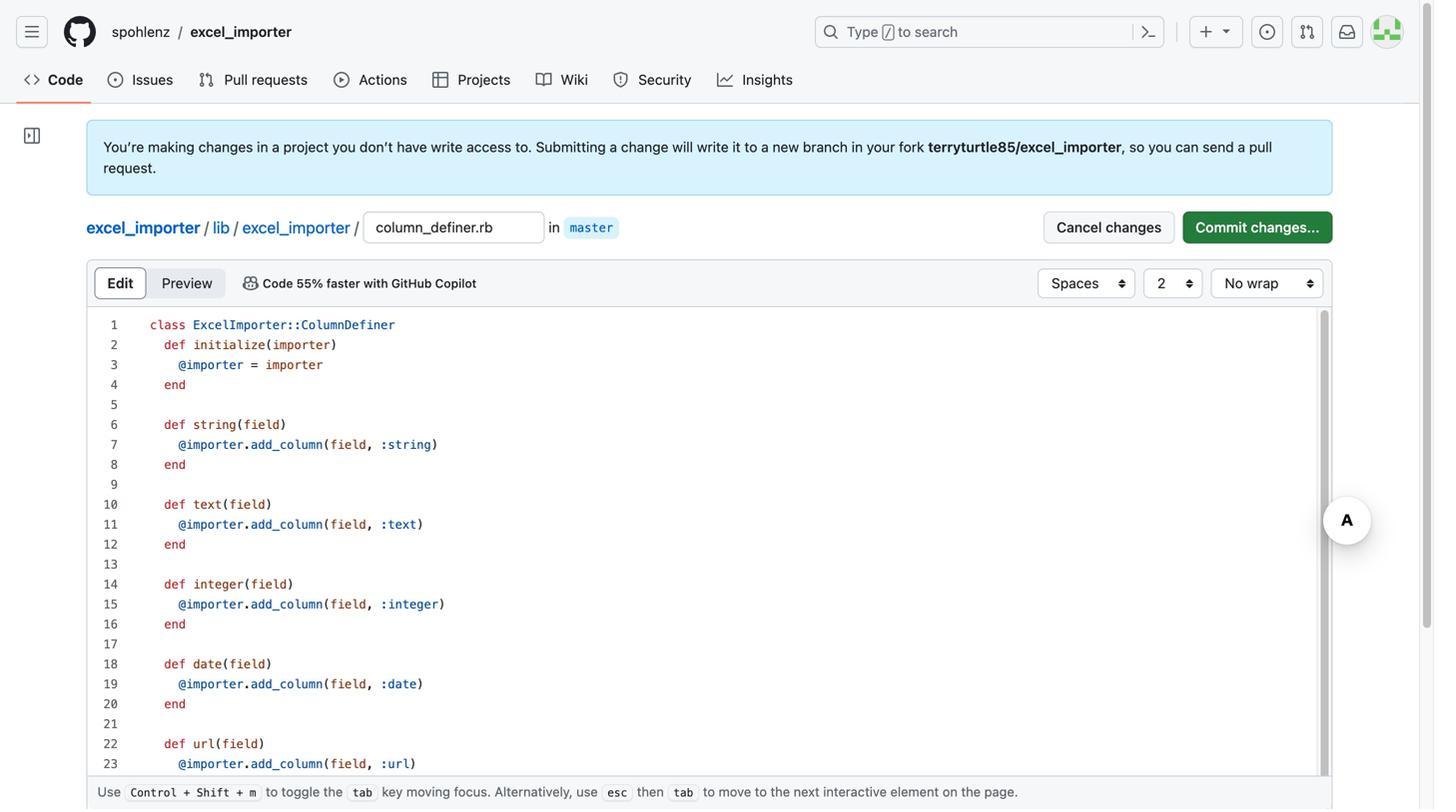 Task type: locate. For each thing, give the bounding box(es) containing it.
( down integer
[[222, 658, 229, 672]]

add_column up 'def text ( field ) @importer . add_column ( field , :text ) end'
[[251, 438, 323, 452]]

, left :string
[[366, 438, 373, 452]]

issues
[[132, 71, 173, 88]]

@importer down date
[[179, 678, 244, 692]]

end right 20
[[164, 698, 186, 712]]

your
[[867, 139, 895, 155]]

. inside def string ( field ) @importer . add_column ( field , :string ) end
[[244, 438, 251, 452]]

write right 'have'
[[431, 139, 463, 155]]

12
[[103, 538, 118, 552]]

1 vertical spatial git pull request image
[[198, 72, 214, 88]]

to left move on the bottom right of the page
[[703, 785, 715, 800]]

+ left m
[[236, 788, 243, 800]]

git pull request image left pull at the top left
[[198, 72, 214, 88]]

. for date
[[244, 678, 251, 692]]

0 horizontal spatial issue opened image
[[107, 72, 123, 88]]

0 horizontal spatial in
[[257, 139, 268, 155]]

spohlenz
[[112, 23, 170, 40]]

you right so
[[1149, 139, 1172, 155]]

@importer for text
[[179, 518, 244, 532]]

2 + from the left
[[236, 788, 243, 800]]

, for def text ( field ) @importer . add_column ( field , :text ) end
[[366, 518, 373, 532]]

2 . from the top
[[244, 518, 251, 532]]

1 vertical spatial issue opened image
[[107, 72, 123, 88]]

1 horizontal spatial write
[[697, 139, 729, 155]]

def left integer
[[164, 578, 186, 592]]

def for def date ( field ) @importer . add_column ( field , :date ) end
[[164, 658, 186, 672]]

write
[[431, 139, 463, 155], [697, 139, 729, 155]]

def for def string ( field ) @importer . add_column ( field , :string ) end
[[164, 418, 186, 432]]

3 end from the top
[[164, 538, 186, 552]]

0 vertical spatial git pull request image
[[1299, 24, 1315, 40]]

add_column inside 'def text ( field ) @importer . add_column ( field , :text ) end'
[[251, 518, 323, 532]]

5
[[111, 399, 118, 412]]

5 add_column from the top
[[251, 758, 323, 772]]

1 horizontal spatial the
[[771, 785, 790, 800]]

@importer down initialize
[[179, 359, 244, 373]]

end down class
[[164, 379, 186, 393]]

3 @importer from the top
[[179, 518, 244, 532]]

changes
[[198, 139, 253, 155], [1106, 219, 1162, 236]]

, inside def date ( field ) @importer . add_column ( field , :date ) end
[[366, 678, 373, 692]]

13
[[103, 558, 118, 572]]

8
[[111, 458, 118, 472]]

@importer inside def integer ( field ) @importer . add_column ( field , :integer ) end
[[179, 598, 244, 612]]

in left master link
[[549, 219, 560, 236]]

end inside def date ( field ) @importer . add_column ( field , :date ) end
[[164, 698, 186, 712]]

excel_importer link for cancel changes link at the right
[[242, 218, 350, 237]]

2 a from the left
[[610, 139, 617, 155]]

@importer down url
[[179, 758, 244, 772]]

changes right making
[[198, 139, 253, 155]]

actions
[[359, 71, 407, 88]]

19
[[103, 678, 118, 692]]

type / to search
[[847, 23, 958, 40]]

55%
[[296, 277, 323, 291]]

send
[[1203, 139, 1234, 155]]

22
[[103, 738, 118, 752]]

2 end from the top
[[164, 458, 186, 472]]

1 . from the top
[[244, 438, 251, 452]]

. inside def url ( field ) @importer . add_column ( field , :url ) end
[[244, 758, 251, 772]]

issues link
[[99, 65, 182, 95]]

@importer inside def string ( field ) @importer . add_column ( field , :string ) end
[[179, 438, 244, 452]]

4 end from the top
[[164, 618, 186, 632]]

class
[[150, 319, 186, 333]]

1 horizontal spatial issue opened image
[[1259, 24, 1275, 40]]

, inside def integer ( field ) @importer . add_column ( field , :integer ) end
[[366, 598, 373, 612]]

add_column up def date ( field ) @importer . add_column ( field , :date ) end
[[251, 598, 323, 612]]

git pull request image
[[1299, 24, 1315, 40], [198, 72, 214, 88]]

add_column down def string ( field ) @importer . add_column ( field , :string ) end
[[251, 518, 323, 532]]

excel_importer up edit mode element
[[86, 218, 200, 237]]

1 vertical spatial code
[[263, 277, 293, 291]]

end inside 'def text ( field ) @importer . add_column ( field , :text ) end'
[[164, 538, 186, 552]]

cancel changes link
[[1044, 212, 1175, 244]]

2 the from the left
[[771, 785, 790, 800]]

,
[[1122, 139, 1126, 155], [366, 438, 373, 452], [366, 518, 373, 532], [366, 598, 373, 612], [366, 678, 373, 692], [366, 758, 373, 772]]

def string ( field ) @importer . add_column ( field , :string ) end
[[164, 418, 438, 472]]

2 add_column from the top
[[251, 518, 323, 532]]

class excelimporter: :columndefiner def initialize ( importer ) @importer = importer end
[[150, 319, 395, 393]]

File name text field
[[364, 213, 544, 243]]

2 you from the left
[[1149, 139, 1172, 155]]

add_column inside def url ( field ) @importer . add_column ( field , :url ) end
[[251, 758, 323, 772]]

@importer inside def url ( field ) @importer . add_column ( field , :url ) end
[[179, 758, 244, 772]]

can
[[1176, 139, 1199, 155]]

def inside 'def text ( field ) @importer . add_column ( field , :text ) end'
[[164, 498, 186, 512]]

5 end from the top
[[164, 698, 186, 712]]

edit mode element
[[94, 268, 227, 300]]

to right move on the bottom right of the page
[[755, 785, 767, 800]]

def
[[164, 339, 186, 353], [164, 418, 186, 432], [164, 498, 186, 512], [164, 578, 186, 592], [164, 658, 186, 672], [164, 738, 186, 752]]

1 horizontal spatial you
[[1149, 139, 1172, 155]]

) inside class excelimporter: :columndefiner def initialize ( importer ) @importer = importer end
[[330, 339, 337, 353]]

code inside popup button
[[263, 277, 293, 291]]

end
[[164, 379, 186, 393], [164, 458, 186, 472], [164, 538, 186, 552], [164, 618, 186, 632], [164, 698, 186, 712], [164, 778, 186, 792]]

new
[[773, 139, 799, 155]]

def inside def url ( field ) @importer . add_column ( field , :url ) end
[[164, 738, 186, 752]]

/ left 'lib'
[[204, 218, 209, 237]]

in left your
[[852, 139, 863, 155]]

4 . from the top
[[244, 678, 251, 692]]

0 horizontal spatial code
[[48, 71, 83, 88]]

@importer inside def date ( field ) @importer . add_column ( field , :date ) end
[[179, 678, 244, 692]]

excel_importer link up edit mode element
[[86, 218, 200, 237]]

@importer inside 'def text ( field ) @importer . add_column ( field , :text ) end'
[[179, 518, 244, 532]]

shift
[[197, 788, 230, 800]]

field left :integer
[[330, 598, 366, 612]]

, inside 'def text ( field ) @importer . add_column ( field , :text ) end'
[[366, 518, 373, 532]]

fork
[[899, 139, 924, 155]]

None text field
[[134, 308, 1317, 810]]

add_column up def url ( field ) @importer . add_column ( field , :url ) end on the bottom of page
[[251, 678, 323, 692]]

the
[[323, 785, 343, 800], [771, 785, 790, 800], [961, 785, 981, 800]]

0 horizontal spatial write
[[431, 139, 463, 155]]

, left :integer
[[366, 598, 373, 612]]

0 horizontal spatial changes
[[198, 139, 253, 155]]

1 horizontal spatial tab
[[674, 788, 693, 800]]

def left url
[[164, 738, 186, 752]]

+ left shift
[[183, 788, 190, 800]]

to left search
[[898, 23, 911, 40]]

/ inside type / to search
[[885, 26, 892, 40]]

1 a from the left
[[272, 139, 280, 155]]

2
[[111, 339, 118, 353]]

insights
[[743, 71, 793, 88]]

( left :url
[[323, 758, 330, 772]]

it
[[733, 139, 741, 155]]

. up m
[[244, 758, 251, 772]]

excel_importer up pull at the top left
[[190, 23, 292, 40]]

6 def from the top
[[164, 738, 186, 752]]

you inside the , so you can send a pull request.
[[1149, 139, 1172, 155]]

@importer for string
[[179, 438, 244, 452]]

field right text
[[229, 498, 265, 512]]

access
[[467, 139, 512, 155]]

1 horizontal spatial changes
[[1106, 219, 1162, 236]]

add_column for url
[[251, 758, 323, 772]]

0 horizontal spatial git pull request image
[[198, 72, 214, 88]]

1 the from the left
[[323, 785, 343, 800]]

( left :text
[[323, 518, 330, 532]]

tab left key
[[353, 788, 372, 800]]

/
[[178, 23, 182, 40], [885, 26, 892, 40], [204, 218, 209, 237], [234, 218, 238, 237], [354, 218, 359, 237]]

3 . from the top
[[244, 598, 251, 612]]

1 horizontal spatial code
[[263, 277, 293, 291]]

1 def from the top
[[164, 339, 186, 353]]

table image
[[432, 72, 448, 88]]

17
[[103, 638, 118, 652]]

def left text
[[164, 498, 186, 512]]

/ right type at top right
[[885, 26, 892, 40]]

end right 8
[[164, 458, 186, 472]]

the left the next
[[771, 785, 790, 800]]

4 a from the left
[[1238, 139, 1245, 155]]

@importer for url
[[179, 758, 244, 772]]

pull requests link
[[190, 65, 318, 95]]

field left :url
[[330, 758, 366, 772]]

@importer down integer
[[179, 598, 244, 612]]

with
[[364, 277, 388, 291]]

, inside def url ( field ) @importer . add_column ( field , :url ) end
[[366, 758, 373, 772]]

def left string
[[164, 418, 186, 432]]

def inside def string ( field ) @importer . add_column ( field , :string ) end
[[164, 418, 186, 432]]

url
[[193, 738, 215, 752]]

( up shift
[[215, 738, 222, 752]]

3 def from the top
[[164, 498, 186, 512]]

issue opened image right triangle down icon
[[1259, 24, 1275, 40]]

moving
[[406, 785, 450, 800]]

/ for spohlenz
[[178, 23, 182, 40]]

a left new
[[761, 139, 769, 155]]

1 vertical spatial changes
[[1106, 219, 1162, 236]]

, left so
[[1122, 139, 1126, 155]]

( down excelimporter: at left
[[265, 339, 272, 353]]

a
[[272, 139, 280, 155], [610, 139, 617, 155], [761, 139, 769, 155], [1238, 139, 1245, 155]]

a left change
[[610, 139, 617, 155]]

use
[[576, 785, 598, 800]]

add_column up toggle
[[251, 758, 323, 772]]

4 add_column from the top
[[251, 678, 323, 692]]

, inside def string ( field ) @importer . add_column ( field , :string ) end
[[366, 438, 373, 452]]

field left :date
[[330, 678, 366, 692]]

0 vertical spatial issue opened image
[[1259, 24, 1275, 40]]

field left :string
[[330, 438, 366, 452]]

code right code icon
[[48, 71, 83, 88]]

notifications image
[[1339, 24, 1355, 40]]

excel_importer link up pull at the top left
[[182, 16, 300, 48]]

def inside def date ( field ) @importer . add_column ( field , :date ) end
[[164, 658, 186, 672]]

write left the it
[[697, 139, 729, 155]]

changes inside cancel changes link
[[1106, 219, 1162, 236]]

request.
[[103, 160, 156, 176]]

end left shift
[[164, 778, 186, 792]]

1 @importer from the top
[[179, 359, 244, 373]]

copilot
[[435, 277, 477, 291]]

region
[[87, 308, 1332, 810]]

, for def integer ( field ) @importer . add_column ( field , :integer ) end
[[366, 598, 373, 612]]

importer right =
[[265, 359, 323, 373]]

in master
[[549, 219, 613, 236]]

. up def url ( field ) @importer . add_column ( field , :url ) end on the bottom of page
[[244, 678, 251, 692]]

@importer down text
[[179, 518, 244, 532]]

=
[[251, 359, 258, 373]]

branch
[[803, 139, 848, 155]]

end inside def string ( field ) @importer . add_column ( field , :string ) end
[[164, 458, 186, 472]]

/ up code 55% faster with github copilot popup button
[[354, 218, 359, 237]]

end inside def integer ( field ) @importer . add_column ( field , :integer ) end
[[164, 618, 186, 632]]

2 horizontal spatial in
[[852, 139, 863, 155]]

2 @importer from the top
[[179, 438, 244, 452]]

code right copilot image
[[263, 277, 293, 291]]

4 @importer from the top
[[179, 598, 244, 612]]

6 @importer from the top
[[179, 758, 244, 772]]

0 horizontal spatial +
[[183, 788, 190, 800]]

importer down :columndefiner
[[272, 339, 330, 353]]

use control + shift + m to toggle the tab key moving focus. alternatively, use esc then tab to move to the next interactive element on the page.
[[97, 785, 1018, 800]]

def url ( field ) @importer . add_column ( field , :url ) end
[[164, 738, 417, 792]]

4 def from the top
[[164, 578, 186, 592]]

. inside def date ( field ) @importer . add_column ( field , :date ) end
[[244, 678, 251, 692]]

/ inside spohlenz / excel_importer
[[178, 23, 182, 40]]

excelimporter:
[[193, 319, 294, 333]]

excel_importer
[[190, 23, 292, 40], [86, 218, 200, 237], [242, 218, 350, 237]]

list
[[104, 16, 803, 48]]

def down class
[[164, 339, 186, 353]]

wiki link
[[528, 65, 597, 95]]

you left don't
[[332, 139, 356, 155]]

interactive
[[823, 785, 887, 800]]

the right toggle
[[323, 785, 343, 800]]

you
[[332, 139, 356, 155], [1149, 139, 1172, 155]]

0 horizontal spatial you
[[332, 139, 356, 155]]

1 add_column from the top
[[251, 438, 323, 452]]

5 def from the top
[[164, 658, 186, 672]]

page.
[[984, 785, 1018, 800]]

. down =
[[244, 438, 251, 452]]

end right 16
[[164, 618, 186, 632]]

issue opened image
[[1259, 24, 1275, 40], [107, 72, 123, 88]]

list containing spohlenz / excel_importer
[[104, 16, 803, 48]]

spohlenz link
[[104, 16, 178, 48]]

field
[[244, 418, 280, 432], [330, 438, 366, 452], [229, 498, 265, 512], [330, 518, 366, 532], [251, 578, 287, 592], [330, 598, 366, 612], [229, 658, 265, 672], [330, 678, 366, 692], [222, 738, 258, 752], [330, 758, 366, 772]]

0 vertical spatial code
[[48, 71, 83, 88]]

end for def integer ( field ) @importer . add_column ( field , :integer ) end
[[164, 618, 186, 632]]

, left :url
[[366, 758, 373, 772]]

a left project on the top left of the page
[[272, 139, 280, 155]]

0 horizontal spatial tab
[[353, 788, 372, 800]]

text
[[193, 498, 222, 512]]

lib
[[213, 218, 230, 237]]

issue opened image inside issues link
[[107, 72, 123, 88]]

changes right cancel on the top of page
[[1106, 219, 1162, 236]]

, left :date
[[366, 678, 373, 692]]

add_column for string
[[251, 438, 323, 452]]

end inside def url ( field ) @importer . add_column ( field , :url ) end
[[164, 778, 186, 792]]

5 . from the top
[[244, 758, 251, 772]]

add_column for text
[[251, 518, 323, 532]]

2 horizontal spatial the
[[961, 785, 981, 800]]

1 2 3 4 5 6 7 8 9 10 11 12 13 14 15 16 17 18 19 20 21 22 23 24
[[103, 319, 118, 792]]

code 55% faster with github copilot button
[[234, 270, 486, 298]]

project
[[283, 139, 329, 155]]

commit changes... button
[[1183, 212, 1333, 244]]

( up integer
[[222, 498, 229, 512]]

/ right 'lib'
[[234, 218, 238, 237]]

3 add_column from the top
[[251, 598, 323, 612]]

a left the pull on the right top
[[1238, 139, 1245, 155]]

tab right then at the left bottom of the page
[[674, 788, 693, 800]]

def for def integer ( field ) @importer . add_column ( field , :integer ) end
[[164, 578, 186, 592]]

6 end from the top
[[164, 778, 186, 792]]

. down integer
[[244, 598, 251, 612]]

excel_importer link up 55%
[[242, 218, 350, 237]]

. inside 'def text ( field ) @importer . add_column ( field , :text ) end'
[[244, 518, 251, 532]]

end right 12
[[164, 538, 186, 552]]

importer
[[272, 339, 330, 353], [265, 359, 323, 373]]

0 horizontal spatial the
[[323, 785, 343, 800]]

code 55% faster with github copilot
[[263, 277, 477, 291]]

add_column inside def integer ( field ) @importer . add_column ( field , :integer ) end
[[251, 598, 323, 612]]

in left project on the top left of the page
[[257, 139, 268, 155]]

security link
[[605, 65, 701, 95]]

projects link
[[425, 65, 520, 95]]

@importer inside class excelimporter: :columndefiner def initialize ( importer ) @importer = importer end
[[179, 359, 244, 373]]

. inside def integer ( field ) @importer . add_column ( field , :integer ) end
[[244, 598, 251, 612]]

. up integer
[[244, 518, 251, 532]]

code for code 55% faster with github copilot
[[263, 277, 293, 291]]

2 def from the top
[[164, 418, 186, 432]]

field left :text
[[330, 518, 366, 532]]

/ right "spohlenz"
[[178, 23, 182, 40]]

add_column inside def date ( field ) @importer . add_column ( field , :date ) end
[[251, 678, 323, 692]]

, left :text
[[366, 518, 373, 532]]

3
[[111, 359, 118, 373]]

1 tab from the left
[[353, 788, 372, 800]]

@importer down string
[[179, 438, 244, 452]]

you're
[[103, 139, 144, 155]]

issue opened image left 'issues'
[[107, 72, 123, 88]]

excel_importer / lib / excel_importer
[[86, 218, 350, 237]]

1 horizontal spatial +
[[236, 788, 243, 800]]

git pull request image left notifications icon
[[1299, 24, 1315, 40]]

def for def text ( field ) @importer . add_column ( field , :text ) end
[[164, 498, 186, 512]]

1 end from the top
[[164, 379, 186, 393]]

next
[[794, 785, 820, 800]]

( left :string
[[323, 438, 330, 452]]

def inside def integer ( field ) @importer . add_column ( field , :integer ) end
[[164, 578, 186, 592]]

def left date
[[164, 658, 186, 672]]

add_column inside def string ( field ) @importer . add_column ( field , :string ) end
[[251, 438, 323, 452]]

@importer for date
[[179, 678, 244, 692]]

5 @importer from the top
[[179, 678, 244, 692]]

spohlenz / excel_importer
[[112, 23, 292, 40]]

end for def url ( field ) @importer . add_column ( field , :url ) end
[[164, 778, 186, 792]]

the right on
[[961, 785, 981, 800]]



Task type: vqa. For each thing, say whether or not it's contained in the screenshot.
", so you can send a pull request."
yes



Task type: describe. For each thing, give the bounding box(es) containing it.
date
[[193, 658, 222, 672]]

string
[[193, 418, 236, 432]]

14
[[103, 578, 118, 592]]

pull
[[224, 71, 248, 88]]

move
[[719, 785, 751, 800]]

pull
[[1249, 139, 1272, 155]]

key
[[382, 785, 403, 800]]

book image
[[536, 72, 552, 88]]

field right url
[[222, 738, 258, 752]]

end for def text ( field ) @importer . add_column ( field , :text ) end
[[164, 538, 186, 552]]

. for integer
[[244, 598, 251, 612]]

4
[[111, 379, 118, 393]]

excel_importer up 55%
[[242, 218, 350, 237]]

so
[[1129, 139, 1145, 155]]

24
[[103, 778, 118, 792]]

end for def date ( field ) @importer . add_column ( field , :date ) end
[[164, 698, 186, 712]]

git pull request image inside pull requests link
[[198, 72, 214, 88]]

2 write from the left
[[697, 139, 729, 155]]

requests
[[252, 71, 308, 88]]

issue opened image for git pull request "image" inside the pull requests link
[[107, 72, 123, 88]]

code image
[[24, 72, 40, 88]]

( left :date
[[323, 678, 330, 692]]

edit button
[[94, 268, 147, 300]]

0 vertical spatial changes
[[198, 139, 253, 155]]

, for def string ( field ) @importer . add_column ( field , :string ) end
[[366, 438, 373, 452]]

end for def string ( field ) @importer . add_column ( field , :string ) end
[[164, 458, 186, 472]]

command palette image
[[1141, 24, 1157, 40]]

:string
[[381, 438, 431, 452]]

end inside class excelimporter: :columndefiner def initialize ( importer ) @importer = importer end
[[164, 379, 186, 393]]

terryturtle85/excel_importer
[[928, 139, 1122, 155]]

add_column for integer
[[251, 598, 323, 612]]

pull requests
[[224, 71, 308, 88]]

making
[[148, 139, 195, 155]]

:url
[[381, 758, 410, 772]]

23
[[103, 758, 118, 772]]

9
[[111, 478, 118, 492]]

def inside class excelimporter: :columndefiner def initialize ( importer ) @importer = importer end
[[164, 339, 186, 353]]

to right m
[[266, 785, 278, 800]]

type
[[847, 23, 878, 40]]

use
[[97, 785, 121, 800]]

, inside the , so you can send a pull request.
[[1122, 139, 1126, 155]]

projects
[[458, 71, 511, 88]]

changes...
[[1251, 219, 1320, 236]]

side panel image
[[24, 128, 40, 144]]

( down class excelimporter: :columndefiner def initialize ( importer ) @importer = importer end
[[236, 418, 244, 432]]

alternatively,
[[495, 785, 573, 800]]

graph image
[[717, 72, 733, 88]]

excel_importer link for code link
[[182, 16, 300, 48]]

wiki
[[561, 71, 588, 88]]

integer
[[193, 578, 244, 592]]

excel_importer inside spohlenz / excel_importer
[[190, 23, 292, 40]]

play image
[[334, 72, 350, 88]]

, for def date ( field ) @importer . add_column ( field , :date ) end
[[366, 678, 373, 692]]

def text ( field ) @importer . add_column ( field , :text ) end
[[164, 498, 424, 552]]

issue opened image for rightmost git pull request "image"
[[1259, 24, 1275, 40]]

add_column for date
[[251, 678, 323, 692]]

7
[[111, 438, 118, 452]]

code for code
[[48, 71, 83, 88]]

homepage image
[[64, 16, 96, 48]]

/ for excel_importer
[[204, 218, 209, 237]]

search
[[915, 23, 958, 40]]

/ for type
[[885, 26, 892, 40]]

2 tab from the left
[[674, 788, 693, 800]]

1 horizontal spatial in
[[549, 219, 560, 236]]

21
[[103, 718, 118, 732]]

copilot image
[[243, 276, 259, 292]]

none text field containing class
[[134, 308, 1317, 810]]

master
[[570, 221, 613, 235]]

3 the from the left
[[961, 785, 981, 800]]

1 write from the left
[[431, 139, 463, 155]]

, so you can send a pull request.
[[103, 139, 1272, 176]]

a inside the , so you can send a pull request.
[[1238, 139, 1245, 155]]

field right integer
[[251, 578, 287, 592]]

security
[[638, 71, 691, 88]]

1 horizontal spatial git pull request image
[[1299, 24, 1315, 40]]

don't
[[360, 139, 393, 155]]

to right the it
[[745, 139, 757, 155]]

0 vertical spatial importer
[[272, 339, 330, 353]]

plus image
[[1199, 24, 1214, 40]]

16
[[103, 618, 118, 632]]

1 you from the left
[[332, 139, 356, 155]]

:integer
[[381, 598, 438, 612]]

:text
[[381, 518, 417, 532]]

element
[[890, 785, 939, 800]]

commit
[[1196, 219, 1247, 236]]

triangle down image
[[1218, 22, 1234, 38]]

have
[[397, 139, 427, 155]]

:date
[[381, 678, 417, 692]]

field right date
[[229, 658, 265, 672]]

esc
[[608, 788, 627, 800]]

actions link
[[326, 65, 417, 95]]

shield image
[[613, 72, 629, 88]]

on
[[943, 785, 958, 800]]

toggle
[[281, 785, 320, 800]]

( inside class excelimporter: :columndefiner def initialize ( importer ) @importer = importer end
[[265, 339, 272, 353]]

cancel
[[1057, 219, 1102, 236]]

10
[[103, 498, 118, 512]]

, for def url ( field ) @importer . add_column ( field , :url ) end
[[366, 758, 373, 772]]

code link
[[16, 65, 91, 95]]

11
[[103, 518, 118, 532]]

insights link
[[709, 65, 803, 95]]

( down 'def text ( field ) @importer . add_column ( field , :text ) end'
[[244, 578, 251, 592]]

15
[[103, 598, 118, 612]]

. for url
[[244, 758, 251, 772]]

region containing 1 2 3 4 5 6 7 8 9 10 11 12 13 14 15 16 17 18 19 20 21 22 23 24
[[87, 308, 1332, 810]]

6
[[111, 418, 118, 432]]

preview button
[[148, 268, 227, 300]]

cancel changes
[[1057, 219, 1162, 236]]

will
[[672, 139, 693, 155]]

@importer for integer
[[179, 598, 244, 612]]

1 vertical spatial importer
[[265, 359, 323, 373]]

control
[[131, 788, 177, 800]]

faster
[[326, 277, 360, 291]]

1 + from the left
[[183, 788, 190, 800]]

to.
[[515, 139, 532, 155]]

. for string
[[244, 438, 251, 452]]

3 a from the left
[[761, 139, 769, 155]]

m
[[250, 788, 256, 800]]

. for text
[[244, 518, 251, 532]]

( left :integer
[[323, 598, 330, 612]]

focus.
[[454, 785, 491, 800]]

def integer ( field ) @importer . add_column ( field , :integer ) end
[[164, 578, 446, 632]]

def for def url ( field ) @importer . add_column ( field , :url ) end
[[164, 738, 186, 752]]

master link
[[564, 217, 619, 239]]

20
[[103, 698, 118, 712]]

field right string
[[244, 418, 280, 432]]



